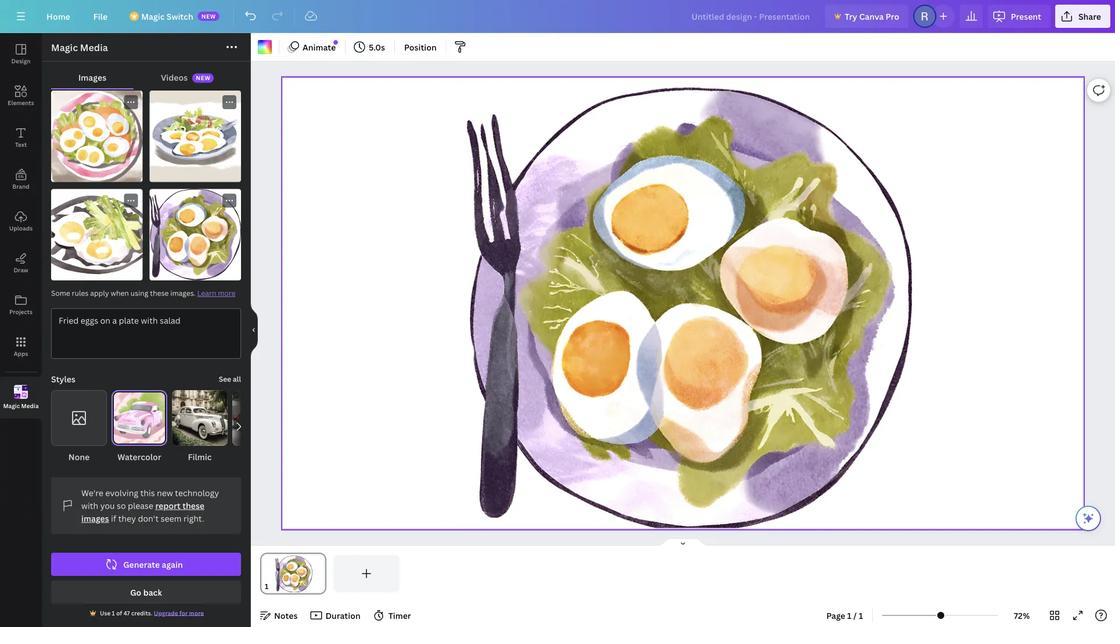 Task type: locate. For each thing, give the bounding box(es) containing it.
magic down the apps
[[3, 402, 20, 410]]

new inside main menu bar
[[201, 12, 216, 20]]

magic switch
[[141, 11, 193, 22]]

apps button
[[0, 326, 42, 368]]

report these images link
[[81, 501, 205, 524]]

media up images button
[[80, 41, 108, 54]]

animate button
[[284, 38, 341, 56]]

we're
[[81, 488, 103, 499]]

1 right /
[[859, 610, 864, 622]]

generate
[[123, 559, 160, 570]]

more right learn
[[218, 289, 236, 298]]

if they don't seem right.
[[109, 513, 204, 524]]

72%
[[1015, 610, 1030, 622]]

more
[[218, 289, 236, 298], [189, 610, 204, 617]]

text
[[15, 141, 27, 148]]

hide pages image
[[656, 538, 711, 547]]

/
[[854, 610, 857, 622]]

filmic
[[188, 452, 212, 463]]

share
[[1079, 11, 1102, 22]]

more right "for"
[[189, 610, 204, 617]]

1 vertical spatial new
[[196, 74, 211, 82]]

some
[[51, 289, 70, 298]]

0 vertical spatial these
[[150, 289, 169, 298]]

magic left switch
[[141, 11, 165, 22]]

5.0s button
[[350, 38, 390, 56]]

main menu bar
[[0, 0, 1116, 33]]

2 vertical spatial magic
[[3, 402, 20, 410]]

0 horizontal spatial magic
[[3, 402, 20, 410]]

share button
[[1056, 5, 1111, 28]]

projects
[[9, 308, 33, 316]]

fried eggs on a plate with salad image
[[51, 91, 143, 182], [150, 91, 241, 182], [51, 189, 143, 281], [150, 189, 241, 281]]

magic media down the apps
[[3, 402, 39, 410]]

use 1 of 47 credits. upgrade for more
[[100, 610, 204, 617]]

media inside button
[[21, 402, 39, 410]]

0 vertical spatial more
[[218, 289, 236, 298]]

1 horizontal spatial 1
[[848, 610, 852, 622]]

these inside report these images
[[183, 501, 205, 512]]

again
[[162, 559, 183, 570]]

see all
[[219, 375, 241, 384]]

0 horizontal spatial more
[[189, 610, 204, 617]]

home link
[[37, 5, 79, 28]]

position
[[404, 42, 437, 53]]

media
[[80, 41, 108, 54], [21, 402, 39, 410]]

hide image
[[250, 302, 258, 358]]

text button
[[0, 117, 42, 159]]

new
[[201, 12, 216, 20], [196, 74, 211, 82]]

use
[[100, 610, 111, 617]]

1 left of
[[112, 610, 115, 617]]

1 horizontal spatial magic media
[[51, 41, 108, 54]]

0 horizontal spatial these
[[150, 289, 169, 298]]

1 for /
[[848, 610, 852, 622]]

magic down the home on the left top of the page
[[51, 41, 78, 54]]

using
[[131, 289, 148, 298]]

timer
[[389, 610, 411, 622]]

magic media up "images"
[[51, 41, 108, 54]]

images
[[81, 513, 109, 524]]

1 vertical spatial media
[[21, 402, 39, 410]]

1 horizontal spatial these
[[183, 501, 205, 512]]

right.
[[184, 513, 204, 524]]

1 vertical spatial more
[[189, 610, 204, 617]]

elements button
[[0, 75, 42, 117]]

new right videos
[[196, 74, 211, 82]]

2 horizontal spatial magic
[[141, 11, 165, 22]]

please
[[128, 501, 153, 512]]

0 vertical spatial new
[[201, 12, 216, 20]]

new
[[157, 488, 173, 499]]

switch
[[167, 11, 193, 22]]

Describe an image. Include objects, colors, places... text field
[[52, 309, 241, 359]]

apps
[[14, 350, 28, 358]]

we're evolving this new technology with you so please
[[81, 488, 219, 512]]

media down the apps
[[21, 402, 39, 410]]

1 horizontal spatial media
[[80, 41, 108, 54]]

1
[[112, 610, 115, 617], [848, 610, 852, 622], [859, 610, 864, 622]]

try canva pro
[[845, 11, 900, 22]]

try canva pro button
[[826, 5, 909, 28]]

magic
[[141, 11, 165, 22], [51, 41, 78, 54], [3, 402, 20, 410]]

1 left /
[[848, 610, 852, 622]]

these right 'using'
[[150, 289, 169, 298]]

back
[[143, 587, 162, 598]]

styles
[[51, 374, 75, 385]]

rules
[[72, 289, 89, 298]]

evolving
[[105, 488, 138, 499]]

watercolor
[[118, 452, 161, 463]]

notes
[[274, 610, 298, 622]]

Design title text field
[[683, 5, 821, 28]]

0 horizontal spatial 1
[[112, 610, 115, 617]]

photo group
[[232, 391, 288, 464]]

Page title text field
[[274, 581, 278, 593]]

present
[[1011, 11, 1042, 22]]

present button
[[988, 5, 1051, 28]]

report these images
[[81, 501, 205, 524]]

magic inside button
[[3, 402, 20, 410]]

0 horizontal spatial magic media
[[3, 402, 39, 410]]

new right switch
[[201, 12, 216, 20]]

magic media button
[[0, 377, 42, 419]]

1 vertical spatial magic media
[[3, 402, 39, 410]]

technology
[[175, 488, 219, 499]]

magic media
[[51, 41, 108, 54], [3, 402, 39, 410]]

1 for of
[[112, 610, 115, 617]]

0 vertical spatial magic
[[141, 11, 165, 22]]

1 vertical spatial magic
[[51, 41, 78, 54]]

upgrade for more link
[[154, 610, 204, 617]]

1 horizontal spatial magic
[[51, 41, 78, 54]]

0 horizontal spatial media
[[21, 402, 39, 410]]

none group
[[51, 391, 107, 464]]

upgrade
[[154, 610, 178, 617]]

don't
[[138, 513, 159, 524]]

brand
[[12, 182, 29, 190]]

#ffffff image
[[258, 40, 272, 54]]

projects button
[[0, 284, 42, 326]]

see
[[219, 375, 231, 384]]

1 vertical spatial these
[[183, 501, 205, 512]]

these up right.
[[183, 501, 205, 512]]

home
[[46, 11, 70, 22]]



Task type: describe. For each thing, give the bounding box(es) containing it.
2 horizontal spatial 1
[[859, 610, 864, 622]]

timer button
[[370, 607, 416, 625]]

animate
[[303, 42, 336, 53]]

watercolor group
[[112, 391, 167, 464]]

72% button
[[1004, 607, 1041, 625]]

5.0s
[[369, 42, 385, 53]]

videos
[[161, 72, 188, 83]]

design
[[11, 57, 31, 65]]

when
[[111, 289, 129, 298]]

canva
[[860, 11, 884, 22]]

uploads button
[[0, 200, 42, 242]]

filmic group
[[172, 391, 228, 464]]

if
[[111, 513, 116, 524]]

learn more link
[[197, 289, 236, 298]]

duration button
[[307, 607, 365, 625]]

pro
[[886, 11, 900, 22]]

1 horizontal spatial more
[[218, 289, 236, 298]]

they
[[118, 513, 136, 524]]

notes button
[[256, 607, 302, 625]]

photo
[[248, 452, 272, 463]]

position button
[[400, 38, 441, 56]]

apply
[[90, 289, 109, 298]]

none
[[68, 452, 90, 463]]

magic media inside button
[[3, 402, 39, 410]]

file
[[93, 11, 108, 22]]

brand button
[[0, 159, 42, 200]]

draw button
[[0, 242, 42, 284]]

go back button
[[51, 581, 241, 604]]

new image
[[334, 40, 338, 45]]

report
[[155, 501, 181, 512]]

0 vertical spatial magic media
[[51, 41, 108, 54]]

this
[[140, 488, 155, 499]]

images
[[78, 72, 106, 83]]

magic inside main menu bar
[[141, 11, 165, 22]]

page
[[827, 610, 846, 622]]

uploads
[[9, 224, 33, 232]]

draw
[[14, 266, 28, 274]]

generate again
[[123, 559, 183, 570]]

all
[[233, 375, 241, 384]]

images button
[[51, 66, 134, 88]]

duration
[[326, 610, 361, 622]]

0 vertical spatial media
[[80, 41, 108, 54]]

elements
[[8, 99, 34, 107]]

page 1 / 1
[[827, 610, 864, 622]]

side panel tab list
[[0, 33, 42, 419]]

so
[[117, 501, 126, 512]]

generate again button
[[51, 553, 241, 576]]

for
[[180, 610, 188, 617]]

47
[[124, 610, 130, 617]]

go back
[[130, 587, 162, 598]]

credits.
[[131, 610, 153, 617]]

you
[[100, 501, 115, 512]]

file button
[[84, 5, 117, 28]]

some rules apply when using these images. learn more
[[51, 289, 236, 298]]

seem
[[161, 513, 182, 524]]

page 1 image
[[260, 556, 326, 593]]

images.
[[170, 289, 196, 298]]

with
[[81, 501, 98, 512]]

try
[[845, 11, 858, 22]]

of
[[116, 610, 122, 617]]

learn
[[197, 289, 216, 298]]

canva assistant image
[[1082, 512, 1096, 526]]

see all button
[[219, 374, 241, 385]]

go
[[130, 587, 141, 598]]



Task type: vqa. For each thing, say whether or not it's contained in the screenshot.
Bob Builder Icon
no



